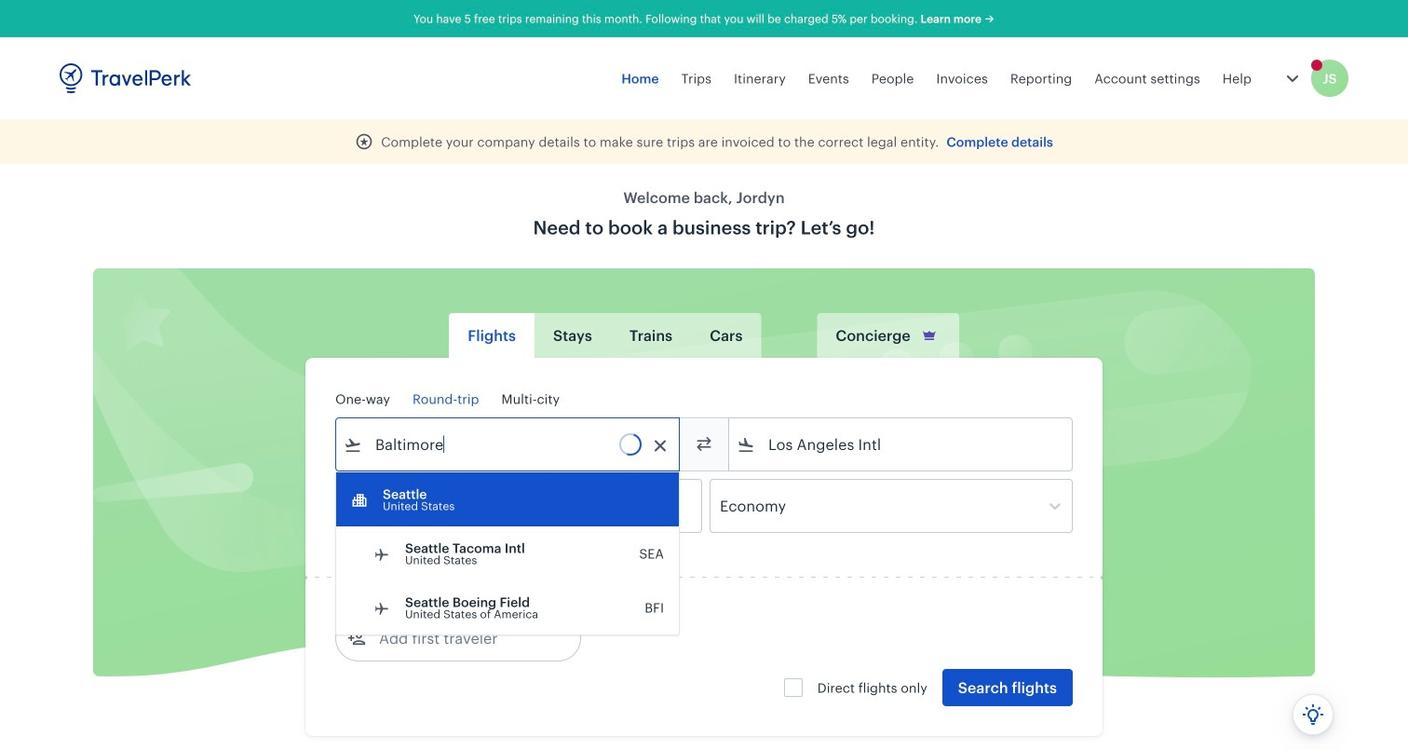 Task type: describe. For each thing, give the bounding box(es) containing it.
Depart text field
[[362, 480, 459, 532]]

Return text field
[[473, 480, 570, 532]]

To search field
[[756, 430, 1048, 459]]



Task type: locate. For each thing, give the bounding box(es) containing it.
Add first traveler search field
[[366, 623, 560, 653]]

From search field
[[362, 430, 655, 459]]



